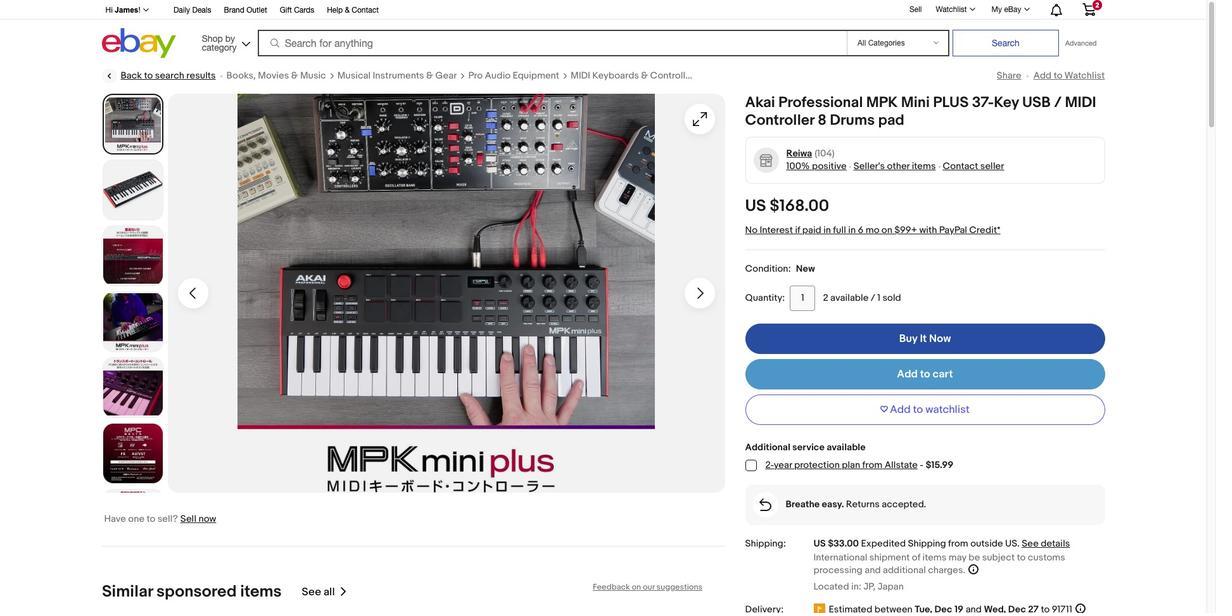 Task type: vqa. For each thing, say whether or not it's contained in the screenshot.
$ 0
no



Task type: describe. For each thing, give the bounding box(es) containing it.
$33.00
[[828, 538, 859, 550]]

add to watchlist
[[890, 403, 970, 416]]

pro audio equipment link
[[468, 70, 559, 82]]

shipping
[[908, 538, 946, 550]]

japan
[[878, 581, 904, 593]]

Quantity: text field
[[790, 286, 815, 311]]

music
[[300, 70, 326, 82]]

subject
[[982, 552, 1015, 564]]

of
[[912, 552, 920, 564]]

plus
[[933, 94, 969, 111]]

midi keyboards & controllers link
[[571, 70, 699, 82]]

pad
[[878, 111, 904, 129]]

/ inside akai professional mpk mini plus 37-key usb / midi controller 8 drums pad
[[1054, 94, 1062, 111]]

0 vertical spatial on
[[882, 224, 892, 236]]

items for seller's other items
[[912, 160, 936, 172]]

feedback
[[593, 582, 630, 592]]

to inside international shipment of items may be subject to customs processing and additional charges.
[[1017, 552, 1026, 564]]

equipment
[[513, 70, 559, 82]]

add to watchlist button
[[745, 395, 1105, 425]]

akai professional mpk mini plus 37-key usb / midi controller 8 drums pad - picture 1 of 12 image
[[168, 94, 725, 493]]

seller's
[[854, 160, 885, 172]]

located in: jp, japan
[[814, 581, 904, 593]]

add for add to watchlist
[[1033, 70, 1052, 82]]

seller
[[980, 160, 1004, 172]]

see all link
[[302, 582, 347, 602]]

us for us $168.00
[[745, 196, 766, 216]]

back
[[121, 70, 142, 82]]

from for shipping
[[948, 538, 968, 550]]

buy it now
[[899, 332, 951, 345]]

expedited
[[861, 538, 906, 550]]

to for watchlist
[[1054, 70, 1063, 82]]

if
[[795, 224, 800, 236]]

add to watchlist link
[[1033, 70, 1105, 82]]

0 vertical spatial available
[[830, 292, 869, 304]]

service
[[792, 441, 825, 453]]

condition: new
[[745, 263, 815, 275]]

seller's other items
[[854, 160, 936, 172]]

sell inside account navigation
[[909, 5, 922, 14]]

sold
[[883, 292, 901, 304]]

allstate
[[885, 459, 918, 471]]

-
[[920, 459, 923, 471]]

seller's other items link
[[854, 160, 936, 172]]

picture 2 of 12 image
[[103, 160, 162, 220]]

2 for 2
[[1095, 1, 1099, 9]]

accepted.
[[882, 498, 926, 510]]

all
[[323, 586, 335, 598]]

our
[[643, 582, 654, 592]]

help & contact link
[[327, 4, 379, 18]]

books,
[[227, 70, 256, 82]]

add to cart
[[897, 368, 953, 381]]

us $33.00 expedited shipping from outside us . see details
[[814, 538, 1070, 550]]

processing
[[814, 564, 863, 576]]

see inside see all link
[[302, 586, 321, 598]]

international
[[814, 552, 867, 564]]

to right one
[[147, 513, 155, 525]]

items inside international shipment of items may be subject to customs processing and additional charges.
[[923, 552, 947, 564]]

other
[[887, 160, 910, 172]]

back to search results
[[121, 70, 216, 82]]

buy
[[899, 332, 918, 345]]

add to cart link
[[745, 359, 1105, 390]]

books, movies & music
[[227, 70, 326, 82]]

daily deals
[[173, 6, 211, 15]]

easy.
[[822, 498, 844, 510]]

2 for 2 available / 1 sold
[[823, 292, 828, 304]]

books, movies & music link
[[227, 70, 326, 82]]

pro
[[468, 70, 483, 82]]

plan
[[842, 459, 860, 471]]

movies
[[258, 70, 289, 82]]

musical instruments & gear
[[337, 70, 457, 82]]

similar sponsored items
[[102, 582, 281, 602]]

contact seller link
[[943, 160, 1004, 172]]

additional
[[883, 564, 926, 576]]

see all
[[302, 586, 335, 598]]

with details__icon image
[[759, 498, 771, 511]]

from for plan
[[862, 459, 883, 471]]

reiwa image
[[753, 147, 779, 173]]

us for us $33.00 expedited shipping from outside us . see details
[[814, 538, 826, 550]]

to for search
[[144, 70, 153, 82]]

key
[[994, 94, 1019, 111]]

suggestions
[[656, 582, 702, 592]]

1 horizontal spatial watchlist
[[1065, 70, 1105, 82]]

outlet
[[247, 6, 267, 15]]

james
[[115, 6, 138, 15]]

breathe
[[786, 498, 820, 510]]

advanced
[[1065, 39, 1097, 47]]

picture 3 of 12 image
[[103, 226, 162, 286]]

hi james !
[[105, 6, 141, 15]]

brand outlet
[[224, 6, 267, 15]]

new
[[796, 263, 815, 275]]

charges.
[[928, 564, 965, 576]]

Search for anything text field
[[259, 31, 844, 55]]

cart
[[933, 368, 953, 381]]

2 available / 1 sold
[[823, 292, 901, 304]]

gear
[[435, 70, 457, 82]]

drums
[[830, 111, 875, 129]]

akai professional mpk mini plus 37-key usb / midi controller 8 drums pad
[[745, 94, 1096, 129]]

now
[[199, 513, 216, 525]]

& inside 'link'
[[345, 6, 350, 15]]

delivery alert flag image
[[814, 603, 829, 613]]

help & contact
[[327, 6, 379, 15]]

located
[[814, 581, 849, 593]]

midi keyboards & controllers
[[571, 70, 699, 82]]



Task type: locate. For each thing, give the bounding box(es) containing it.
on left "our"
[[631, 582, 641, 592]]

& for midi keyboards & controllers
[[641, 70, 648, 82]]

picture 5 of 12 image
[[103, 358, 162, 417]]

and
[[865, 564, 881, 576]]

1 horizontal spatial midi
[[1065, 94, 1096, 111]]

available left 1
[[830, 292, 869, 304]]

1 vertical spatial available
[[827, 441, 866, 453]]

watchlist inside "link"
[[936, 5, 967, 14]]

from up may
[[948, 538, 968, 550]]

0 horizontal spatial sell
[[180, 513, 196, 525]]

on right mo
[[882, 224, 892, 236]]

hi
[[105, 6, 113, 15]]

my ebay link
[[985, 2, 1035, 17]]

1 in from the left
[[824, 224, 831, 236]]

from
[[862, 459, 883, 471], [948, 538, 968, 550]]

pro audio equipment
[[468, 70, 559, 82]]

category
[[202, 42, 237, 52]]

by
[[225, 33, 235, 43]]

/
[[1054, 94, 1062, 111], [871, 292, 875, 304]]

akai
[[745, 94, 775, 111]]

1 horizontal spatial 2
[[1095, 1, 1099, 9]]

2 vertical spatial add
[[890, 403, 911, 416]]

$15.99
[[926, 459, 953, 471]]

add left cart
[[897, 368, 918, 381]]

0 vertical spatial see
[[1022, 538, 1039, 550]]

see left "all"
[[302, 586, 321, 598]]

0 horizontal spatial us
[[745, 196, 766, 216]]

us
[[745, 196, 766, 216], [814, 538, 826, 550], [1005, 538, 1017, 550]]

0 horizontal spatial watchlist
[[936, 5, 967, 14]]

to inside add to cart "link"
[[920, 368, 930, 381]]

brand outlet link
[[224, 4, 267, 18]]

sell now link
[[180, 513, 216, 525]]

& right help at the top of the page
[[345, 6, 350, 15]]

0 horizontal spatial midi
[[571, 70, 590, 82]]

6
[[858, 224, 863, 236]]

1 horizontal spatial contact
[[943, 160, 978, 172]]

1 vertical spatial on
[[631, 582, 641, 592]]

account navigation
[[98, 0, 1105, 20]]

2 right quantity: text field
[[823, 292, 828, 304]]

watchlist down advanced link
[[1065, 70, 1105, 82]]

100% positive
[[786, 160, 847, 172]]

to down . at the bottom right of page
[[1017, 552, 1026, 564]]

0 horizontal spatial on
[[631, 582, 641, 592]]

brand
[[224, 6, 244, 15]]

breathe easy. returns accepted.
[[786, 498, 926, 510]]

reiwa (104)
[[786, 148, 835, 160]]

0 vertical spatial items
[[912, 160, 936, 172]]

picture 4 of 12 image
[[103, 292, 162, 352]]

100%
[[786, 160, 810, 172]]

us up no
[[745, 196, 766, 216]]

0 vertical spatial watchlist
[[936, 5, 967, 14]]

2 up advanced
[[1095, 1, 1099, 9]]

0 vertical spatial add
[[1033, 70, 1052, 82]]

1 vertical spatial sell
[[180, 513, 196, 525]]

picture 6 of 12 image
[[103, 424, 162, 483]]

us $168.00
[[745, 196, 829, 216]]

add to watchlist
[[1033, 70, 1105, 82]]

items right other
[[912, 160, 936, 172]]

1 horizontal spatial sell
[[909, 5, 922, 14]]

shop
[[202, 33, 223, 43]]

add inside button
[[890, 403, 911, 416]]

my ebay
[[992, 5, 1021, 14]]

0 horizontal spatial /
[[871, 292, 875, 304]]

in left the full
[[824, 224, 831, 236]]

contact inside help & contact 'link'
[[352, 6, 379, 15]]

us left $33.00
[[814, 538, 826, 550]]

!
[[138, 6, 141, 15]]

additional service available
[[745, 441, 866, 453]]

quantity:
[[745, 292, 785, 304]]

0 vertical spatial sell
[[909, 5, 922, 14]]

& for books, movies & music
[[291, 70, 298, 82]]

to
[[144, 70, 153, 82], [1054, 70, 1063, 82], [920, 368, 930, 381], [913, 403, 923, 416], [147, 513, 155, 525], [1017, 552, 1026, 564]]

& right keyboards
[[641, 70, 648, 82]]

from right 'plan'
[[862, 459, 883, 471]]

1 vertical spatial add
[[897, 368, 918, 381]]

contact seller
[[943, 160, 1004, 172]]

2-
[[765, 459, 774, 471]]

See all text field
[[302, 586, 335, 598]]

shop by category banner
[[98, 0, 1105, 61]]

1 vertical spatial contact
[[943, 160, 978, 172]]

& for musical instruments & gear
[[426, 70, 433, 82]]

0 horizontal spatial see
[[302, 586, 321, 598]]

1 vertical spatial midi
[[1065, 94, 1096, 111]]

1 vertical spatial from
[[948, 538, 968, 550]]

& left gear
[[426, 70, 433, 82]]

to right back on the left top
[[144, 70, 153, 82]]

be
[[969, 552, 980, 564]]

reiwa link
[[786, 148, 812, 160]]

contact right help at the top of the page
[[352, 6, 379, 15]]

midi left keyboards
[[571, 70, 590, 82]]

sell left now
[[180, 513, 196, 525]]

to down advanced link
[[1054, 70, 1063, 82]]

to left watchlist
[[913, 403, 923, 416]]

1 vertical spatial see
[[302, 586, 321, 598]]

reiwa
[[786, 148, 812, 160]]

midi inside 'midi keyboards & controllers' link
[[571, 70, 590, 82]]

100% positive link
[[786, 160, 847, 172]]

see right . at the bottom right of page
[[1022, 538, 1039, 550]]

full
[[833, 224, 846, 236]]

professional
[[779, 94, 863, 111]]

1 vertical spatial 2
[[823, 292, 828, 304]]

0 vertical spatial /
[[1054, 94, 1062, 111]]

&
[[345, 6, 350, 15], [291, 70, 298, 82], [426, 70, 433, 82], [641, 70, 648, 82]]

items for similar sponsored items
[[240, 582, 281, 602]]

similar
[[102, 582, 153, 602]]

gift cards link
[[280, 4, 314, 18]]

2 vertical spatial items
[[240, 582, 281, 602]]

0 vertical spatial midi
[[571, 70, 590, 82]]

midi down add to watchlist link at right
[[1065, 94, 1096, 111]]

in left 6
[[848, 224, 856, 236]]

deals
[[192, 6, 211, 15]]

contact left seller
[[943, 160, 978, 172]]

controllers
[[650, 70, 699, 82]]

to for cart
[[920, 368, 930, 381]]

details
[[1041, 538, 1070, 550]]

mo
[[866, 224, 879, 236]]

none submit inside the shop by category banner
[[953, 30, 1059, 56]]

international shipment of items may be subject to customs processing and additional charges.
[[814, 552, 1065, 576]]

add for add to watchlist
[[890, 403, 911, 416]]

2-year protection plan from allstate - $15.99
[[765, 459, 953, 471]]

may
[[949, 552, 966, 564]]

to inside add to watchlist button
[[913, 403, 923, 416]]

0 horizontal spatial 2
[[823, 292, 828, 304]]

0 vertical spatial contact
[[352, 6, 379, 15]]

daily deals link
[[173, 4, 211, 18]]

jp,
[[864, 581, 876, 593]]

gift
[[280, 6, 292, 15]]

to left cart
[[920, 368, 930, 381]]

watchlist right the "sell" link
[[936, 5, 967, 14]]

1 vertical spatial items
[[923, 552, 947, 564]]

cards
[[294, 6, 314, 15]]

1 horizontal spatial us
[[814, 538, 826, 550]]

contact
[[352, 6, 379, 15], [943, 160, 978, 172]]

available up 'plan'
[[827, 441, 866, 453]]

2 horizontal spatial us
[[1005, 538, 1017, 550]]

.
[[1017, 538, 1020, 550]]

1 horizontal spatial on
[[882, 224, 892, 236]]

1 horizontal spatial in
[[848, 224, 856, 236]]

0 vertical spatial 2
[[1095, 1, 1099, 9]]

ebay
[[1004, 5, 1021, 14]]

gift cards
[[280, 6, 314, 15]]

(104)
[[815, 148, 835, 160]]

customs
[[1028, 552, 1065, 564]]

daily
[[173, 6, 190, 15]]

2 inside 2 link
[[1095, 1, 1099, 9]]

0 vertical spatial from
[[862, 459, 883, 471]]

& left music
[[291, 70, 298, 82]]

buy it now link
[[745, 324, 1105, 354]]

add down add to cart "link"
[[890, 403, 911, 416]]

results
[[186, 70, 216, 82]]

sponsored
[[156, 582, 236, 602]]

picture 1 of 12 image
[[104, 95, 162, 153]]

1 horizontal spatial see
[[1022, 538, 1039, 550]]

/ right usb
[[1054, 94, 1062, 111]]

returns
[[846, 498, 880, 510]]

add up usb
[[1033, 70, 1052, 82]]

to inside 'back to search results' link
[[144, 70, 153, 82]]

add inside "link"
[[897, 368, 918, 381]]

us up subject on the bottom right of page
[[1005, 538, 1017, 550]]

protection
[[794, 459, 840, 471]]

0 horizontal spatial contact
[[352, 6, 379, 15]]

sell left watchlist "link"
[[909, 5, 922, 14]]

watchlist link
[[929, 2, 981, 17]]

in:
[[851, 581, 861, 593]]

items left see all
[[240, 582, 281, 602]]

1 horizontal spatial from
[[948, 538, 968, 550]]

now
[[929, 332, 951, 345]]

shipping:
[[745, 538, 786, 550]]

musical instruments & gear link
[[337, 70, 457, 82]]

None submit
[[953, 30, 1059, 56]]

0 horizontal spatial from
[[862, 459, 883, 471]]

watchlist
[[926, 403, 970, 416]]

midi inside akai professional mpk mini plus 37-key usb / midi controller 8 drums pad
[[1065, 94, 1096, 111]]

my
[[992, 5, 1002, 14]]

0 horizontal spatial in
[[824, 224, 831, 236]]

back to search results link
[[102, 68, 216, 84]]

1 vertical spatial /
[[871, 292, 875, 304]]

credit*
[[969, 224, 1001, 236]]

1 horizontal spatial /
[[1054, 94, 1062, 111]]

with
[[919, 224, 937, 236]]

$168.00
[[770, 196, 829, 216]]

to for watchlist
[[913, 403, 923, 416]]

1 vertical spatial watchlist
[[1065, 70, 1105, 82]]

see details link
[[1022, 538, 1070, 550]]

paid
[[802, 224, 821, 236]]

2 in from the left
[[848, 224, 856, 236]]

/ left 1
[[871, 292, 875, 304]]

add for add to cart
[[897, 368, 918, 381]]

positive
[[812, 160, 847, 172]]

items down us $33.00 expedited shipping from outside us . see details
[[923, 552, 947, 564]]



